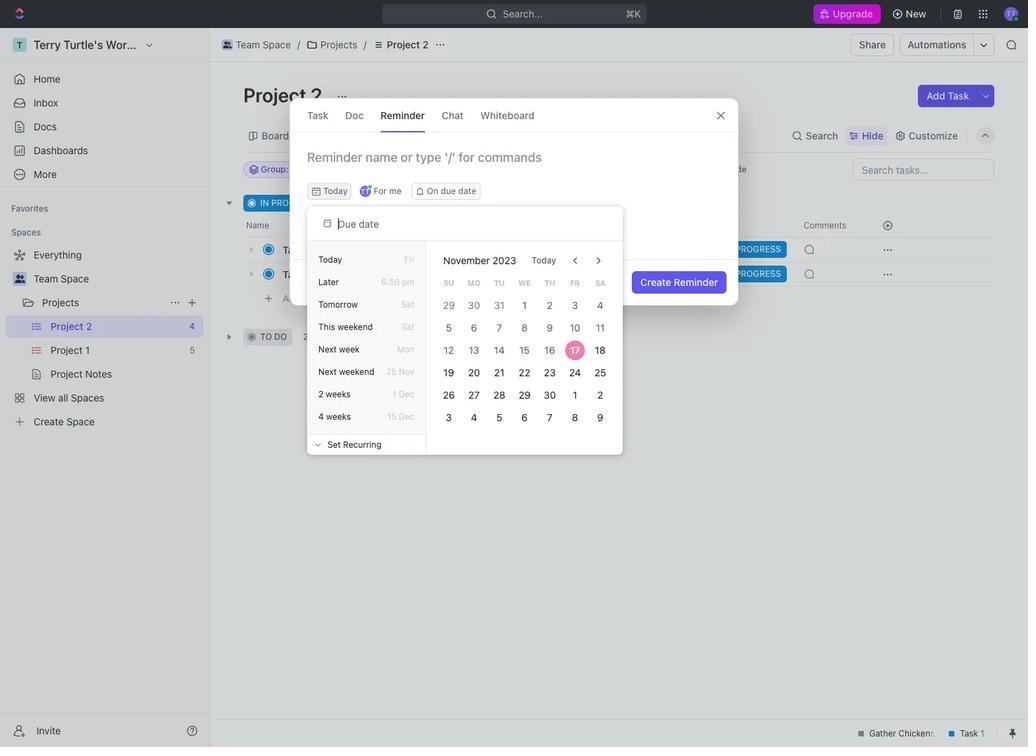 Task type: locate. For each thing, give the bounding box(es) containing it.
25 down the 18
[[595, 367, 607, 379]]

29 down 22
[[519, 389, 531, 401]]

5 up 12
[[446, 322, 452, 334]]

1 horizontal spatial 30
[[544, 389, 556, 401]]

2 sat from the top
[[402, 322, 415, 333]]

Reminder na﻿me or type '/' for commands text field
[[290, 149, 738, 183]]

2 vertical spatial add task button
[[276, 290, 330, 307]]

0 horizontal spatial add task
[[283, 292, 324, 304]]

8 down 24
[[572, 412, 578, 424]]

1 up task 2
[[307, 244, 311, 256]]

15 for 15 dec
[[388, 412, 397, 422]]

1 vertical spatial 5
[[497, 412, 503, 424]]

th
[[545, 278, 556, 288]]

1 horizontal spatial projects link
[[303, 36, 361, 53]]

Search tasks... text field
[[854, 159, 994, 180]]

1 vertical spatial projects
[[42, 297, 79, 309]]

1 vertical spatial 8
[[572, 412, 578, 424]]

1 vertical spatial team
[[34, 273, 58, 285]]

0 vertical spatial dec
[[399, 389, 415, 400]]

0 horizontal spatial 6
[[471, 322, 477, 334]]

0 horizontal spatial project
[[243, 83, 307, 107]]

task up task 2
[[283, 244, 304, 256]]

home
[[34, 73, 61, 85]]

today inside dropdown button
[[323, 186, 348, 196]]

0 vertical spatial add task
[[927, 90, 970, 102]]

do
[[274, 332, 287, 342]]

5
[[446, 322, 452, 334], [497, 412, 503, 424]]

0 vertical spatial add
[[927, 90, 946, 102]]

weeks down 2 weeks
[[326, 412, 351, 422]]

0 horizontal spatial projects link
[[42, 292, 164, 314]]

1 horizontal spatial add task button
[[360, 195, 420, 212]]

docs
[[34, 121, 57, 133]]

29
[[443, 300, 455, 312], [519, 389, 531, 401]]

1 vertical spatial reminder
[[674, 276, 718, 288]]

project
[[387, 39, 420, 51], [243, 83, 307, 107]]

weekend down the week
[[339, 367, 375, 377]]

add task button up due date text field
[[360, 195, 420, 212]]

1 vertical spatial project 2
[[243, 83, 327, 107]]

weeks
[[326, 389, 351, 400], [326, 412, 351, 422]]

1 sat from the top
[[402, 300, 415, 310]]

team space link
[[218, 36, 295, 53], [34, 268, 201, 290]]

7 down 23
[[547, 412, 553, 424]]

1 horizontal spatial 15
[[520, 345, 530, 356]]

share button
[[851, 34, 895, 56]]

1 horizontal spatial /
[[364, 39, 367, 51]]

november
[[443, 255, 490, 267]]

15 up 22
[[520, 345, 530, 356]]

0 horizontal spatial 15
[[388, 412, 397, 422]]

add task button up customize at the right
[[919, 85, 978, 107]]

project 2
[[387, 39, 429, 51], [243, 83, 327, 107]]

tree
[[6, 244, 203, 434]]

15
[[520, 345, 530, 356], [388, 412, 397, 422]]

1 vertical spatial add task button
[[360, 195, 420, 212]]

0 horizontal spatial team space
[[34, 273, 89, 285]]

reminder inside button
[[674, 276, 718, 288]]

1 vertical spatial 30
[[544, 389, 556, 401]]

space inside "sidebar" navigation
[[61, 273, 89, 285]]

29 down su
[[443, 300, 455, 312]]

15 down 1 dec
[[388, 412, 397, 422]]

6 down 22
[[522, 412, 528, 424]]

0 vertical spatial team space
[[236, 39, 291, 51]]

1 / from the left
[[297, 39, 300, 51]]

7 down 31
[[497, 322, 502, 334]]

search button
[[788, 126, 843, 146]]

space
[[263, 39, 291, 51], [61, 273, 89, 285]]

tree inside "sidebar" navigation
[[6, 244, 203, 434]]

1 down 24
[[573, 389, 578, 401]]

weeks for 2 weeks
[[326, 389, 351, 400]]

next week
[[319, 345, 360, 355]]

board link
[[259, 126, 289, 146]]

1 button
[[314, 243, 334, 257], [315, 267, 335, 281]]

5 down 28
[[497, 412, 503, 424]]

0 horizontal spatial 30
[[468, 300, 480, 312]]

1 horizontal spatial 29
[[519, 389, 531, 401]]

later
[[319, 277, 339, 288]]

1 horizontal spatial hide
[[862, 129, 884, 141]]

9 up 16
[[547, 322, 553, 334]]

dec for 1 dec
[[399, 389, 415, 400]]

1 vertical spatial add task
[[377, 198, 414, 208]]

hide
[[862, 129, 884, 141], [728, 164, 747, 175]]

0 vertical spatial project 2
[[387, 39, 429, 51]]

dec down 1 dec
[[399, 412, 415, 422]]

1 horizontal spatial space
[[263, 39, 291, 51]]

4 down 27
[[471, 412, 477, 424]]

create
[[641, 276, 672, 288]]

24
[[569, 367, 581, 379]]

spaces
[[11, 227, 41, 238]]

18
[[595, 345, 606, 356]]

2 horizontal spatial add
[[927, 90, 946, 102]]

1 vertical spatial weekend
[[339, 367, 375, 377]]

board
[[262, 129, 289, 141]]

0 vertical spatial hide
[[862, 129, 884, 141]]

2 next from the top
[[319, 367, 337, 377]]

30 down 23
[[544, 389, 556, 401]]

3 down 26
[[446, 412, 452, 424]]

1 vertical spatial space
[[61, 273, 89, 285]]

30 down mo
[[468, 300, 480, 312]]

week
[[339, 345, 360, 355]]

today
[[323, 186, 348, 196], [319, 255, 342, 265], [532, 255, 556, 266]]

1 vertical spatial weeks
[[326, 412, 351, 422]]

0 vertical spatial next
[[319, 345, 337, 355]]

1 next from the top
[[319, 345, 337, 355]]

8 up 22
[[522, 322, 528, 334]]

next for next week
[[319, 345, 337, 355]]

add task up customize at the right
[[927, 90, 970, 102]]

31
[[494, 300, 505, 312]]

add up customize at the right
[[927, 90, 946, 102]]

0 vertical spatial 15
[[520, 345, 530, 356]]

2 25 from the left
[[595, 367, 607, 379]]

2 horizontal spatial add task
[[927, 90, 970, 102]]

1 vertical spatial 15
[[388, 412, 397, 422]]

invite
[[36, 725, 61, 737]]

today down list link
[[323, 186, 348, 196]]

chat button
[[442, 99, 464, 132]]

1
[[307, 244, 311, 256], [327, 244, 331, 255], [329, 269, 333, 279], [523, 300, 527, 312], [393, 389, 397, 400], [573, 389, 578, 401]]

11
[[596, 322, 605, 334]]

weekend up the week
[[338, 322, 373, 333]]

to do
[[260, 332, 287, 342]]

hide inside dropdown button
[[862, 129, 884, 141]]

dialog containing task
[[290, 98, 739, 306]]

november 2023
[[443, 255, 517, 267]]

dec
[[399, 389, 415, 400], [399, 412, 415, 422]]

16
[[545, 345, 555, 356]]

add for left add task button
[[283, 292, 301, 304]]

0 horizontal spatial reminder
[[381, 109, 425, 121]]

add task up due date text field
[[377, 198, 414, 208]]

1 horizontal spatial 8
[[572, 412, 578, 424]]

add down task 2
[[283, 292, 301, 304]]

new
[[906, 8, 927, 20]]

6
[[471, 322, 477, 334], [522, 412, 528, 424]]

0 vertical spatial weekend
[[338, 322, 373, 333]]

1 button right task 2
[[315, 267, 335, 281]]

3 up 10
[[572, 300, 578, 312]]

sat down pm
[[402, 300, 415, 310]]

0 horizontal spatial hide
[[728, 164, 747, 175]]

1 horizontal spatial project
[[387, 39, 420, 51]]

2 horizontal spatial add task button
[[919, 85, 978, 107]]

docs link
[[6, 116, 203, 138]]

0 horizontal spatial space
[[61, 273, 89, 285]]

sidebar navigation
[[0, 28, 210, 748]]

dec down nov
[[399, 389, 415, 400]]

1 vertical spatial dec
[[399, 412, 415, 422]]

1 horizontal spatial team
[[236, 39, 260, 51]]

9 down the 18
[[598, 412, 604, 424]]

search
[[806, 129, 839, 141]]

sat up mon
[[402, 322, 415, 333]]

1 horizontal spatial project 2
[[387, 39, 429, 51]]

dialog
[[290, 98, 739, 306]]

gantt link
[[474, 126, 502, 146]]

weekend for this weekend
[[338, 322, 373, 333]]

2 dec from the top
[[399, 412, 415, 422]]

add task button down task 2
[[276, 290, 330, 307]]

4 down 2 weeks
[[319, 412, 324, 422]]

0 vertical spatial 9
[[547, 322, 553, 334]]

1 down we
[[523, 300, 527, 312]]

next left the week
[[319, 345, 337, 355]]

Due date text field
[[338, 218, 455, 230]]

26
[[443, 389, 455, 401]]

0 vertical spatial projects
[[321, 39, 358, 51]]

0 vertical spatial team
[[236, 39, 260, 51]]

0 vertical spatial 1 button
[[314, 243, 334, 257]]

0 vertical spatial reminder
[[381, 109, 425, 121]]

0 vertical spatial 3
[[572, 300, 578, 312]]

reminder right create
[[674, 276, 718, 288]]

1 horizontal spatial team space link
[[218, 36, 295, 53]]

1 horizontal spatial user group image
[[223, 41, 232, 48]]

25 left nov
[[386, 367, 397, 377]]

create reminder button
[[632, 272, 727, 294]]

sat
[[402, 300, 415, 310], [402, 322, 415, 333]]

sat for tomorrow
[[402, 300, 415, 310]]

/
[[297, 39, 300, 51], [364, 39, 367, 51]]

project inside 'link'
[[387, 39, 420, 51]]

today inside button
[[532, 255, 556, 266]]

1 dec from the top
[[399, 389, 415, 400]]

add task button
[[919, 85, 978, 107], [360, 195, 420, 212], [276, 290, 330, 307]]

tree containing team space
[[6, 244, 203, 434]]

projects link
[[303, 36, 361, 53], [42, 292, 164, 314]]

1 horizontal spatial 7
[[547, 412, 553, 424]]

4 up 11
[[597, 300, 604, 312]]

task inside dialog
[[307, 109, 329, 121]]

create reminder
[[641, 276, 718, 288]]

team
[[236, 39, 260, 51], [34, 273, 58, 285]]

0 vertical spatial 5
[[446, 322, 452, 334]]

2 / from the left
[[364, 39, 367, 51]]

0 vertical spatial sat
[[402, 300, 415, 310]]

0 horizontal spatial add
[[283, 292, 301, 304]]

team inside "sidebar" navigation
[[34, 273, 58, 285]]

add task for left add task button
[[283, 292, 324, 304]]

add up due date text field
[[377, 198, 393, 208]]

8
[[522, 322, 528, 334], [572, 412, 578, 424]]

weeks up 4 weeks
[[326, 389, 351, 400]]

search...
[[503, 8, 543, 20]]

2 vertical spatial add task
[[283, 292, 324, 304]]

0 horizontal spatial /
[[297, 39, 300, 51]]

0 vertical spatial 7
[[497, 322, 502, 334]]

1 vertical spatial user group image
[[14, 275, 25, 283]]

add task down task 2
[[283, 292, 324, 304]]

0 horizontal spatial user group image
[[14, 275, 25, 283]]

1 vertical spatial 1 button
[[315, 267, 335, 281]]

1 vertical spatial team space
[[34, 273, 89, 285]]

1 vertical spatial add
[[377, 198, 393, 208]]

0 vertical spatial projects link
[[303, 36, 361, 53]]

reminder up calendar
[[381, 109, 425, 121]]

1 horizontal spatial reminder
[[674, 276, 718, 288]]

today up the th
[[532, 255, 556, 266]]

1 vertical spatial 7
[[547, 412, 553, 424]]

1 button right task 1
[[314, 243, 334, 257]]

0 vertical spatial 6
[[471, 322, 477, 334]]

1 25 from the left
[[386, 367, 397, 377]]

share
[[860, 39, 886, 51]]

1 vertical spatial sat
[[402, 322, 415, 333]]

task up 'list'
[[307, 109, 329, 121]]

2 vertical spatial add
[[283, 292, 301, 304]]

inbox link
[[6, 92, 203, 114]]

0 horizontal spatial project 2
[[243, 83, 327, 107]]

whiteboard button
[[481, 99, 535, 132]]

3
[[572, 300, 578, 312], [446, 412, 452, 424]]

0 horizontal spatial 9
[[547, 322, 553, 334]]

fr
[[570, 278, 580, 288]]

1 horizontal spatial 6
[[522, 412, 528, 424]]

next up 2 weeks
[[319, 367, 337, 377]]

user group image
[[223, 41, 232, 48], [14, 275, 25, 283]]

0 horizontal spatial team space link
[[34, 268, 201, 290]]

1 button for 2
[[315, 267, 335, 281]]

0 horizontal spatial team
[[34, 273, 58, 285]]

6 up the 13
[[471, 322, 477, 334]]

customize button
[[891, 126, 963, 146]]

whiteboard
[[481, 109, 535, 121]]

today button
[[307, 183, 351, 200]]

0 vertical spatial team space link
[[218, 36, 295, 53]]

add task
[[927, 90, 970, 102], [377, 198, 414, 208], [283, 292, 324, 304]]

next for next weekend
[[319, 367, 337, 377]]

favorites
[[11, 203, 48, 214]]

1 vertical spatial hide
[[728, 164, 747, 175]]

next weekend
[[319, 367, 375, 377]]

team space
[[236, 39, 291, 51], [34, 273, 89, 285]]

30
[[468, 300, 480, 312], [544, 389, 556, 401]]

0 vertical spatial project
[[387, 39, 420, 51]]

0 vertical spatial add task button
[[919, 85, 978, 107]]

0 vertical spatial 30
[[468, 300, 480, 312]]

7
[[497, 322, 502, 334], [547, 412, 553, 424]]



Task type: vqa. For each thing, say whether or not it's contained in the screenshot.


Task type: describe. For each thing, give the bounding box(es) containing it.
0 horizontal spatial 5
[[446, 322, 452, 334]]

project 2 link
[[370, 36, 432, 53]]

table
[[426, 129, 451, 141]]

25 nov
[[386, 367, 415, 377]]

15 dec
[[388, 412, 415, 422]]

task up customize at the right
[[948, 90, 970, 102]]

1 horizontal spatial 4
[[471, 412, 477, 424]]

14
[[494, 345, 505, 356]]

upgrade
[[834, 8, 874, 20]]

1 vertical spatial 9
[[598, 412, 604, 424]]

hide button
[[723, 161, 753, 178]]

2023
[[493, 255, 517, 267]]

28
[[494, 389, 506, 401]]

19
[[444, 367, 454, 379]]

0 horizontal spatial 7
[[497, 322, 502, 334]]

0 horizontal spatial 29
[[443, 300, 455, 312]]

1 vertical spatial 29
[[519, 389, 531, 401]]

user group image inside "sidebar" navigation
[[14, 275, 25, 283]]

doc
[[345, 109, 364, 121]]

2 horizontal spatial 4
[[597, 300, 604, 312]]

dashboards
[[34, 145, 88, 156]]

team space inside "sidebar" navigation
[[34, 273, 89, 285]]

task button
[[307, 99, 329, 132]]

25 for 25 nov
[[386, 367, 397, 377]]

6:50 pm
[[381, 277, 415, 288]]

table link
[[423, 126, 451, 146]]

list
[[315, 129, 332, 141]]

1 dec
[[393, 389, 415, 400]]

calendar link
[[355, 126, 400, 146]]

0 vertical spatial space
[[263, 39, 291, 51]]

sat for this weekend
[[402, 322, 415, 333]]

15 for 15
[[520, 345, 530, 356]]

chat
[[442, 109, 464, 121]]

dashboards link
[[6, 140, 203, 162]]

1 vertical spatial project
[[243, 83, 307, 107]]

in
[[260, 198, 269, 208]]

pm
[[402, 277, 415, 288]]

set
[[328, 440, 341, 450]]

to
[[260, 332, 272, 342]]

weeks for 4 weeks
[[326, 412, 351, 422]]

this weekend
[[319, 322, 373, 333]]

21
[[494, 367, 505, 379]]

today button
[[524, 250, 565, 272]]

2 weeks
[[319, 389, 351, 400]]

2 inside 'link'
[[423, 39, 429, 51]]

upgrade link
[[814, 4, 881, 24]]

home link
[[6, 68, 203, 91]]

1 horizontal spatial 5
[[497, 412, 503, 424]]

4 weeks
[[319, 412, 351, 422]]

0 horizontal spatial 4
[[319, 412, 324, 422]]

mon
[[397, 345, 415, 355]]

automations button
[[901, 34, 974, 55]]

23
[[544, 367, 556, 379]]

hide inside button
[[728, 164, 747, 175]]

task down later on the top left of the page
[[303, 292, 324, 304]]

25 for 25
[[595, 367, 607, 379]]

task down task 1
[[283, 268, 304, 280]]

1 up tomorrow
[[329, 269, 333, 279]]

gantt
[[477, 129, 502, 141]]

20
[[468, 367, 480, 379]]

1 button for 1
[[314, 243, 334, 257]]

recurring
[[343, 440, 382, 450]]

12
[[444, 345, 454, 356]]

10
[[570, 322, 581, 334]]

1 horizontal spatial projects
[[321, 39, 358, 51]]

⌘k
[[626, 8, 641, 20]]

tu
[[494, 278, 505, 288]]

reminder button
[[381, 99, 425, 132]]

calendar
[[358, 129, 400, 141]]

1 horizontal spatial add task
[[377, 198, 414, 208]]

inbox
[[34, 97, 58, 109]]

automations
[[908, 39, 967, 51]]

add task for rightmost add task button
[[927, 90, 970, 102]]

1 right task 1
[[327, 244, 331, 255]]

0 horizontal spatial add task button
[[276, 290, 330, 307]]

this
[[319, 322, 335, 333]]

weekend for next weekend
[[339, 367, 375, 377]]

1 vertical spatial 6
[[522, 412, 528, 424]]

today up later on the top left of the page
[[319, 255, 342, 265]]

progress
[[271, 198, 317, 208]]

hide button
[[846, 126, 888, 146]]

doc button
[[345, 99, 364, 132]]

task 2
[[283, 268, 313, 280]]

list link
[[312, 126, 332, 146]]

new button
[[887, 3, 935, 25]]

dec for 15 dec
[[399, 412, 415, 422]]

project 2 inside 'link'
[[387, 39, 429, 51]]

projects inside "sidebar" navigation
[[42, 297, 79, 309]]

add for rightmost add task button
[[927, 90, 946, 102]]

0 horizontal spatial 8
[[522, 322, 528, 334]]

in progress
[[260, 198, 317, 208]]

favorites button
[[6, 201, 54, 218]]

0 horizontal spatial 3
[[446, 412, 452, 424]]

fri
[[405, 255, 415, 265]]

1 horizontal spatial add
[[377, 198, 393, 208]]

we
[[519, 278, 531, 288]]

nov
[[399, 367, 415, 377]]

sa
[[595, 278, 606, 288]]

22
[[519, 367, 531, 379]]

27
[[469, 389, 480, 401]]

customize
[[909, 129, 958, 141]]

1 down 25 nov
[[393, 389, 397, 400]]

su
[[444, 278, 455, 288]]

task 1
[[283, 244, 311, 256]]

set recurring
[[328, 440, 382, 450]]

17
[[570, 345, 580, 356]]

projects link inside "sidebar" navigation
[[42, 292, 164, 314]]

tomorrow
[[319, 300, 358, 310]]

mo
[[468, 278, 481, 288]]

6:50
[[381, 277, 400, 288]]

task up due date text field
[[395, 198, 414, 208]]



